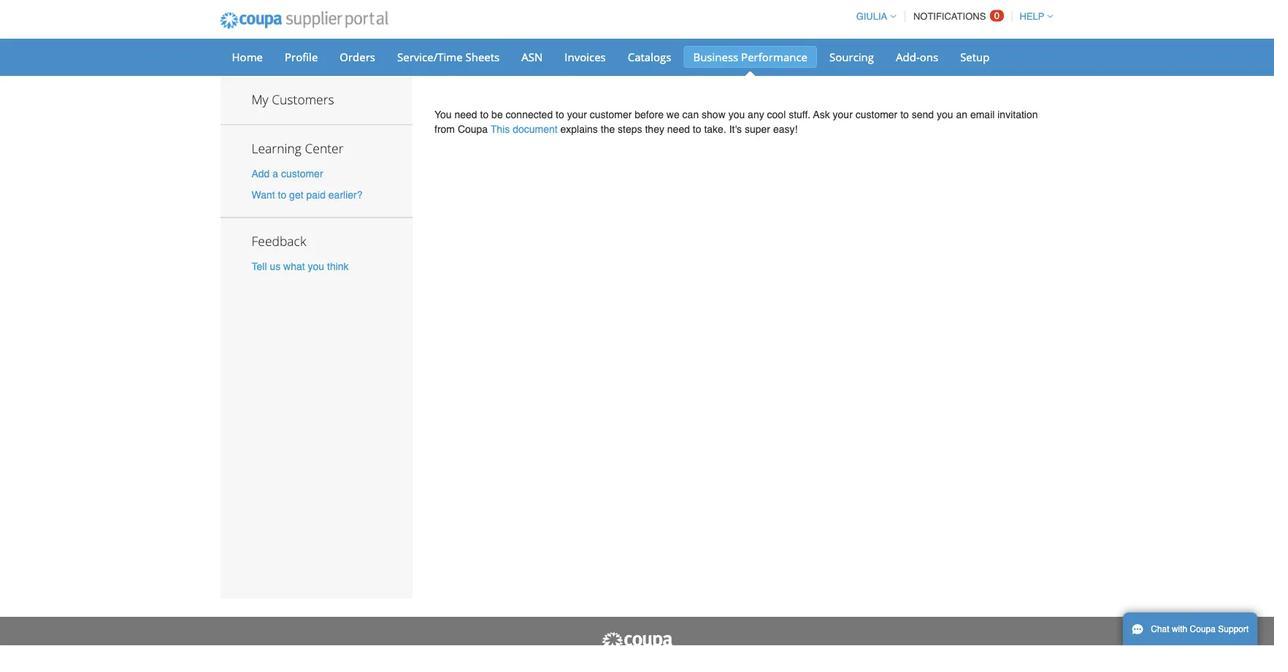 Task type: vqa. For each thing, say whether or not it's contained in the screenshot.
Invoices link
yes



Task type: locate. For each thing, give the bounding box(es) containing it.
stuff.
[[789, 109, 811, 121]]

any
[[748, 109, 765, 121]]

need inside you need to be connected to your customer before we can show you any cool stuff.  ask your customer to send you an email invitation from coupa
[[455, 109, 478, 121]]

invoices link
[[555, 46, 616, 68]]

add-
[[896, 49, 920, 64]]

my customers
[[252, 91, 334, 108]]

1 horizontal spatial coupa supplier portal image
[[601, 632, 674, 647]]

add
[[252, 168, 270, 179]]

giulia link
[[850, 11, 897, 22]]

1 vertical spatial coupa
[[1190, 625, 1216, 635]]

to up the explains
[[556, 109, 565, 121]]

tell
[[252, 261, 267, 272]]

center
[[305, 139, 344, 157]]

easy!
[[774, 123, 798, 135]]

paid
[[306, 189, 326, 201]]

0 vertical spatial coupa
[[458, 123, 488, 135]]

setup
[[961, 49, 990, 64]]

tell us what you think
[[252, 261, 349, 272]]

connected
[[506, 109, 553, 121]]

add a customer
[[252, 168, 323, 179]]

coupa left this
[[458, 123, 488, 135]]

you left the an
[[937, 109, 954, 121]]

customer left 'send'
[[856, 109, 898, 121]]

0 horizontal spatial need
[[455, 109, 478, 121]]

0 horizontal spatial you
[[308, 261, 324, 272]]

1 vertical spatial need
[[668, 123, 690, 135]]

tell us what you think button
[[252, 259, 349, 274]]

need down we
[[668, 123, 690, 135]]

profile link
[[275, 46, 327, 68]]

catalogs
[[628, 49, 672, 64]]

a
[[273, 168, 278, 179]]

want to get paid earlier?
[[252, 189, 363, 201]]

invoices
[[565, 49, 606, 64]]

chat with coupa support
[[1151, 625, 1249, 635]]

1 horizontal spatial need
[[668, 123, 690, 135]]

service/time
[[397, 49, 463, 64]]

ask
[[814, 109, 830, 121]]

earlier?
[[329, 189, 363, 201]]

ons
[[920, 49, 939, 64]]

0 horizontal spatial coupa supplier portal image
[[210, 2, 398, 39]]

document
[[513, 123, 558, 135]]

0 horizontal spatial coupa
[[458, 123, 488, 135]]

coupa supplier portal image
[[210, 2, 398, 39], [601, 632, 674, 647]]

coupa right with
[[1190, 625, 1216, 635]]

1 horizontal spatial your
[[833, 109, 853, 121]]

want
[[252, 189, 275, 201]]

customer up the
[[590, 109, 632, 121]]

you
[[729, 109, 745, 121], [937, 109, 954, 121], [308, 261, 324, 272]]

send
[[912, 109, 934, 121]]

you up it's
[[729, 109, 745, 121]]

1 horizontal spatial coupa
[[1190, 625, 1216, 635]]

home link
[[222, 46, 272, 68]]

want to get paid earlier? link
[[252, 189, 363, 201]]

coupa inside you need to be connected to your customer before we can show you any cool stuff.  ask your customer to send you an email invitation from coupa
[[458, 123, 488, 135]]

sheets
[[466, 49, 500, 64]]

orders link
[[330, 46, 385, 68]]

customer up want to get paid earlier? "link" on the left top of the page
[[281, 168, 323, 179]]

your up the explains
[[567, 109, 587, 121]]

we
[[667, 109, 680, 121]]

navigation
[[850, 2, 1054, 31]]

sourcing link
[[820, 46, 884, 68]]

to
[[480, 109, 489, 121], [556, 109, 565, 121], [901, 109, 909, 121], [693, 123, 702, 135], [278, 189, 287, 201]]

coupa
[[458, 123, 488, 135], [1190, 625, 1216, 635]]

0 horizontal spatial your
[[567, 109, 587, 121]]

need right you
[[455, 109, 478, 121]]

feedback
[[252, 232, 306, 250]]

before
[[635, 109, 664, 121]]

you left think
[[308, 261, 324, 272]]

what
[[283, 261, 305, 272]]

asn
[[522, 49, 543, 64]]

add a customer link
[[252, 168, 323, 179]]

chat
[[1151, 625, 1170, 635]]

help link
[[1014, 11, 1054, 22]]

your right ask
[[833, 109, 853, 121]]

customer
[[590, 109, 632, 121], [856, 109, 898, 121], [281, 168, 323, 179]]

think
[[327, 261, 349, 272]]

0 horizontal spatial customer
[[281, 168, 323, 179]]

your
[[567, 109, 587, 121], [833, 109, 853, 121]]

with
[[1172, 625, 1188, 635]]

need
[[455, 109, 478, 121], [668, 123, 690, 135]]

learning center
[[252, 139, 344, 157]]

sourcing
[[830, 49, 874, 64]]

0 vertical spatial need
[[455, 109, 478, 121]]

email
[[971, 109, 995, 121]]



Task type: describe. For each thing, give the bounding box(es) containing it.
invitation
[[998, 109, 1038, 121]]

cool
[[767, 109, 786, 121]]

can
[[683, 109, 699, 121]]

to down "can"
[[693, 123, 702, 135]]

coupa inside button
[[1190, 625, 1216, 635]]

2 horizontal spatial customer
[[856, 109, 898, 121]]

to left 'send'
[[901, 109, 909, 121]]

2 your from the left
[[833, 109, 853, 121]]

you
[[435, 109, 452, 121]]

catalogs link
[[619, 46, 681, 68]]

2 horizontal spatial you
[[937, 109, 954, 121]]

1 vertical spatial coupa supplier portal image
[[601, 632, 674, 647]]

help
[[1020, 11, 1045, 22]]

explains
[[561, 123, 598, 135]]

to left get at the top
[[278, 189, 287, 201]]

performance
[[742, 49, 808, 64]]

super
[[745, 123, 771, 135]]

steps
[[618, 123, 643, 135]]

us
[[270, 261, 281, 272]]

0 vertical spatial coupa supplier portal image
[[210, 2, 398, 39]]

you need to be connected to your customer before we can show you any cool stuff.  ask your customer to send you an email invitation from coupa
[[435, 109, 1038, 135]]

notifications 0
[[914, 10, 1000, 22]]

orders
[[340, 49, 375, 64]]

learning
[[252, 139, 302, 157]]

1 your from the left
[[567, 109, 587, 121]]

get
[[289, 189, 304, 201]]

home
[[232, 49, 263, 64]]

profile
[[285, 49, 318, 64]]

1 horizontal spatial you
[[729, 109, 745, 121]]

customers
[[272, 91, 334, 108]]

from
[[435, 123, 455, 135]]

service/time sheets
[[397, 49, 500, 64]]

business
[[694, 49, 739, 64]]

1 horizontal spatial customer
[[590, 109, 632, 121]]

you inside button
[[308, 261, 324, 272]]

an
[[957, 109, 968, 121]]

chat with coupa support button
[[1124, 613, 1258, 647]]

the
[[601, 123, 615, 135]]

it's
[[730, 123, 742, 135]]

giulia
[[857, 11, 888, 22]]

add-ons link
[[887, 46, 948, 68]]

to left be
[[480, 109, 489, 121]]

this document link
[[491, 123, 558, 135]]

asn link
[[512, 46, 552, 68]]

navigation containing notifications 0
[[850, 2, 1054, 31]]

show
[[702, 109, 726, 121]]

notifications
[[914, 11, 986, 22]]

they
[[645, 123, 665, 135]]

my
[[252, 91, 269, 108]]

add-ons
[[896, 49, 939, 64]]

0
[[995, 10, 1000, 21]]

support
[[1219, 625, 1249, 635]]

setup link
[[951, 46, 1000, 68]]

this document explains the steps they need to take. it's super easy!
[[491, 123, 798, 135]]

be
[[492, 109, 503, 121]]

this
[[491, 123, 510, 135]]

business performance link
[[684, 46, 817, 68]]

business performance
[[694, 49, 808, 64]]

take.
[[705, 123, 727, 135]]

service/time sheets link
[[388, 46, 509, 68]]



